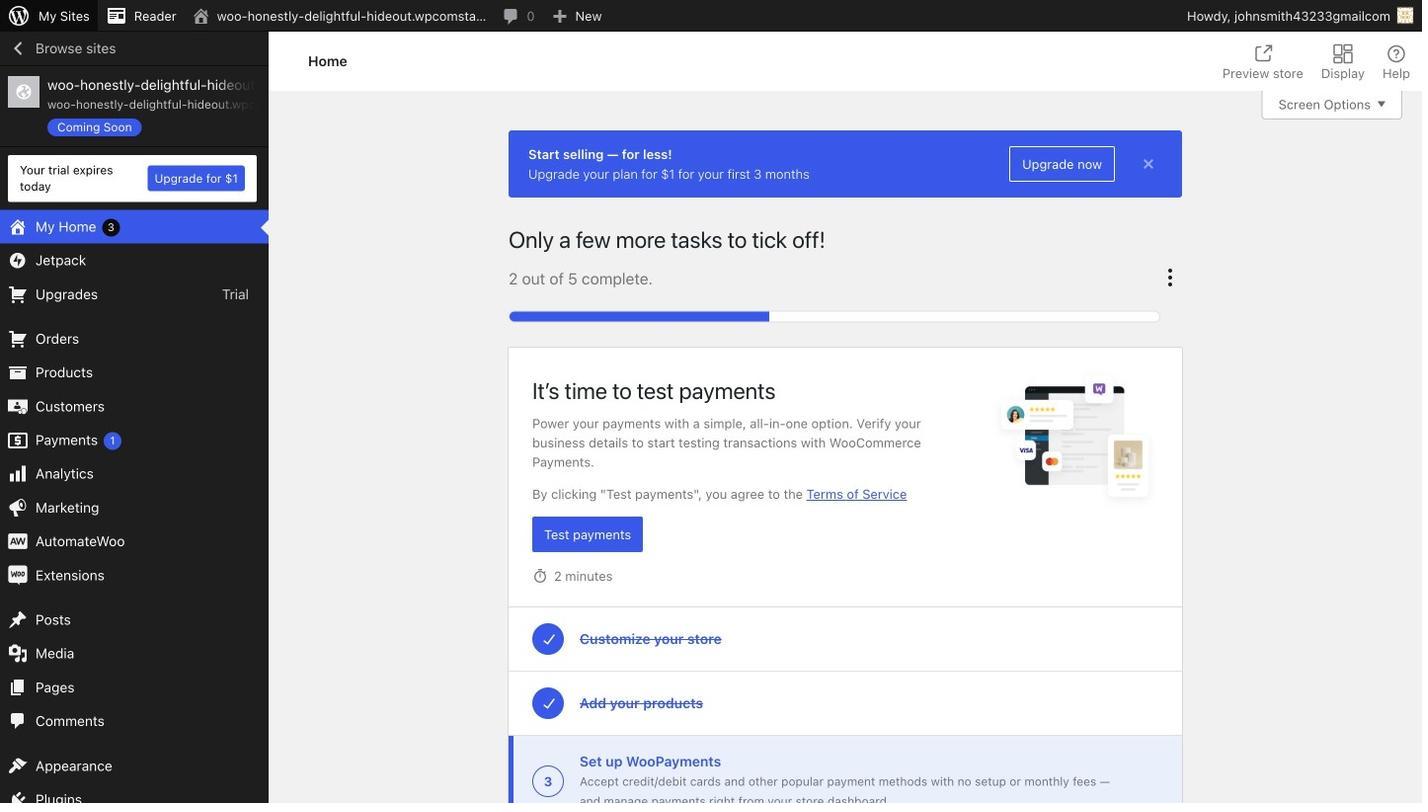 Task type: vqa. For each thing, say whether or not it's contained in the screenshot.
Toolbar navigation
yes



Task type: locate. For each thing, give the bounding box(es) containing it.
dismiss this banner. image
[[1139, 154, 1159, 174]]

display options image
[[1331, 42, 1355, 66]]

timer image
[[532, 568, 548, 584]]

toolbar navigation
[[0, 0, 1422, 36]]

payment illustration image
[[990, 368, 1159, 510]]

tab list
[[1211, 32, 1422, 91]]



Task type: describe. For each thing, give the bounding box(es) containing it.
main menu navigation
[[0, 32, 269, 803]]

task list options image
[[1159, 266, 1182, 289]]



